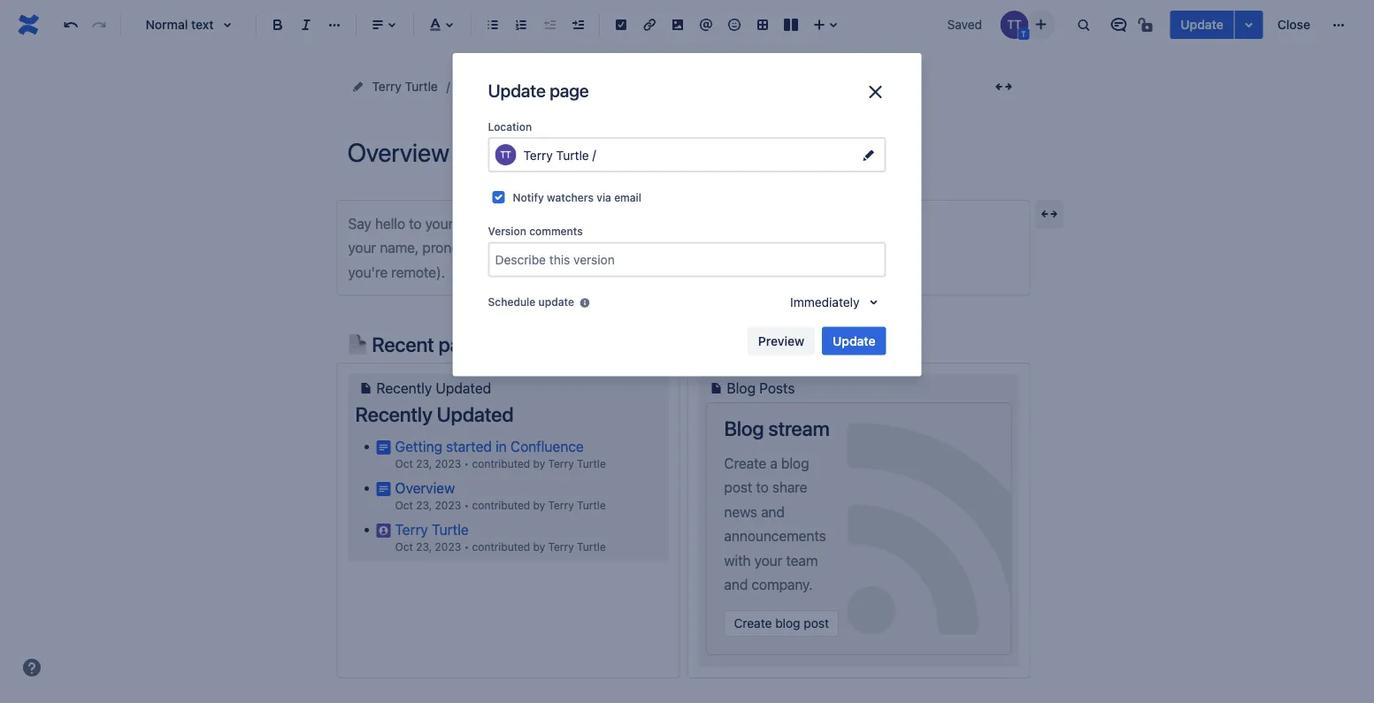 Task type: describe. For each thing, give the bounding box(es) containing it.
1 vertical spatial your
[[348, 239, 376, 256]]

terry inside overview oct 23, 2023 • contributed by terry turtle
[[548, 499, 574, 512]]

in
[[496, 438, 507, 455]]

1 vertical spatial recently
[[355, 403, 433, 426]]

terry turtle oct 23, 2023 • contributed by terry turtle
[[395, 521, 606, 553]]

confluence image
[[14, 11, 42, 39]]

contributed inside getting started in confluence oct 23, 2023 • contributed by terry turtle
[[472, 458, 530, 470]]

make page full-width image
[[993, 76, 1015, 97]]

terry turtle link for getting started in confluence
[[548, 458, 606, 470]]

Give this page a title text field
[[347, 138, 1020, 167]]

schedule update
[[488, 296, 574, 308]]

📄
[[347, 332, 368, 356]]

to inside create a blog post to share news and announcements with your team and company.
[[756, 479, 769, 496]]

preview button
[[748, 327, 815, 355]]

numbered list ⌘⇧7 image
[[511, 14, 532, 35]]

colleagues
[[457, 215, 525, 232]]

bold ⌘b image
[[267, 14, 289, 35]]

terry turtle /
[[524, 147, 600, 163]]

close button
[[1267, 11, 1321, 39]]

go wide image
[[1039, 204, 1060, 225]]

overview for overview
[[526, 79, 579, 94]]

and inside say hello to your colleagues who want to know your name, pronouns, role, team and location (or if you're remote).
[[557, 239, 581, 256]]

share
[[773, 479, 808, 496]]

confluence image
[[14, 11, 42, 39]]

📄 recent pages that i've worked on
[[347, 332, 664, 356]]

turtle inside overview oct 23, 2023 • contributed by terry turtle
[[577, 499, 606, 512]]

blog posts
[[727, 380, 795, 397]]

undo ⌘z image
[[60, 14, 81, 35]]

1 vertical spatial update button
[[822, 327, 886, 355]]

2 horizontal spatial and
[[761, 504, 785, 521]]

mention image
[[696, 14, 717, 35]]

terry inside getting started in confluence oct 23, 2023 • contributed by terry turtle
[[548, 458, 574, 470]]

(or
[[638, 239, 656, 256]]

by inside getting started in confluence oct 23, 2023 • contributed by terry turtle
[[533, 458, 545, 470]]

update page
[[488, 80, 589, 100]]

watchers
[[547, 191, 594, 204]]

turtle inside "terry turtle /"
[[556, 148, 589, 163]]

by inside "terry turtle oct 23, 2023 • contributed by terry turtle"
[[533, 541, 545, 553]]

location
[[584, 239, 634, 256]]

oct inside "terry turtle oct 23, 2023 • contributed by terry turtle"
[[395, 541, 413, 553]]

• inside "terry turtle oct 23, 2023 • contributed by terry turtle"
[[464, 541, 469, 553]]

on
[[642, 332, 664, 356]]

edit page location image
[[858, 144, 879, 166]]

immediately button
[[780, 288, 886, 316]]

close publish modal image
[[865, 81, 886, 103]]

terry turtle image
[[1000, 11, 1029, 39]]

• inside getting started in confluence oct 23, 2023 • contributed by terry turtle
[[464, 458, 469, 470]]

create for create blog post
[[734, 616, 772, 631]]

create blog post
[[734, 616, 829, 631]]

saved
[[948, 17, 983, 32]]

blog inside button
[[776, 616, 801, 631]]

posts
[[760, 380, 795, 397]]

confluence
[[511, 438, 584, 455]]

schedule your update for a future date. notifications will be sent when the page is updated image
[[578, 296, 592, 310]]

2023 inside "terry turtle oct 23, 2023 • contributed by terry turtle"
[[435, 541, 461, 553]]

Main content area, start typing to enter text. text field
[[337, 200, 1031, 704]]

say hello to your colleagues who want to know your name, pronouns, role, team and location (or if you're remote).
[[348, 215, 671, 280]]

post inside create blog post button
[[804, 616, 829, 631]]

preview
[[758, 334, 805, 348]]

action item image
[[611, 14, 632, 35]]

1 vertical spatial updated
[[437, 403, 514, 426]]

blog stream
[[724, 417, 830, 441]]

1 horizontal spatial and
[[724, 577, 748, 593]]

link image
[[639, 14, 660, 35]]

outdent ⇧tab image
[[539, 14, 560, 35]]

via
[[597, 191, 611, 204]]

move this page image
[[351, 80, 365, 94]]

immediately
[[790, 295, 860, 309]]

Version comments field
[[490, 244, 885, 276]]

overview for overview oct 23, 2023 • contributed by terry turtle
[[395, 479, 455, 496]]

blog inside create a blog post to share news and announcements with your team and company.
[[781, 455, 809, 472]]

blog posts image
[[706, 378, 727, 399]]

23, inside getting started in confluence oct 23, 2023 • contributed by terry turtle
[[416, 458, 432, 470]]

/
[[593, 147, 596, 161]]

your inside create a blog post to share news and announcements with your team and company.
[[755, 552, 783, 569]]



Task type: vqa. For each thing, say whether or not it's contained in the screenshot.
"news"
yes



Task type: locate. For each thing, give the bounding box(es) containing it.
indent tab image
[[567, 14, 589, 35]]

2 horizontal spatial to
[[756, 479, 769, 496]]

create
[[724, 455, 767, 472], [734, 616, 772, 631]]

blog down the blog posts
[[724, 417, 764, 441]]

by down confluence
[[533, 458, 545, 470]]

post inside create a blog post to share news and announcements with your team and company.
[[724, 479, 753, 496]]

team inside say hello to your colleagues who want to know your name, pronouns, role, team and location (or if you're remote).
[[521, 239, 553, 256]]

1 • from the top
[[464, 458, 469, 470]]

1 vertical spatial •
[[464, 499, 469, 512]]

news
[[724, 504, 758, 521]]

emoji image
[[724, 14, 745, 35]]

contributed down in
[[472, 458, 530, 470]]

and up announcements
[[761, 504, 785, 521]]

overview link up the location
[[526, 76, 579, 97]]

update button left adjust update settings icon at right top
[[1170, 11, 1234, 39]]

create left a
[[724, 455, 767, 472]]

post up the news
[[724, 479, 753, 496]]

2 vertical spatial contributed
[[472, 541, 530, 553]]

2 horizontal spatial your
[[755, 552, 783, 569]]

0 horizontal spatial overview
[[395, 479, 455, 496]]

want
[[559, 215, 590, 232]]

post down company.
[[804, 616, 829, 631]]

updated up started in the left bottom of the page
[[437, 403, 514, 426]]

blog
[[727, 380, 756, 397], [724, 417, 764, 441]]

0 vertical spatial blog
[[727, 380, 756, 397]]

2 vertical spatial update
[[833, 334, 876, 348]]

2 vertical spatial •
[[464, 541, 469, 553]]

blog left posts
[[727, 380, 756, 397]]

started
[[446, 438, 492, 455]]

• down started in the left bottom of the page
[[464, 458, 469, 470]]

by
[[533, 458, 545, 470], [533, 499, 545, 512], [533, 541, 545, 553]]

3 contributed from the top
[[472, 541, 530, 553]]

toggle schedule update dialog image
[[863, 292, 885, 313]]

updated down pages at left
[[436, 380, 491, 397]]

version
[[488, 225, 526, 238]]

• down overview oct 23, 2023 • contributed by terry turtle
[[464, 541, 469, 553]]

1 horizontal spatial post
[[804, 616, 829, 631]]

3 by from the top
[[533, 541, 545, 553]]

terry turtle
[[372, 79, 438, 94]]

by down overview oct 23, 2023 • contributed by terry turtle
[[533, 541, 545, 553]]

update left adjust update settings icon at right top
[[1181, 17, 1224, 32]]

turtle
[[405, 79, 438, 94], [556, 148, 589, 163], [577, 458, 606, 470], [577, 499, 606, 512], [432, 521, 469, 538], [577, 541, 606, 553]]

update down toggle schedule update dialog icon
[[833, 334, 876, 348]]

0 vertical spatial recently
[[377, 380, 432, 397]]

add image, video, or file image
[[667, 14, 689, 35]]

2023 inside getting started in confluence oct 23, 2023 • contributed by terry turtle
[[435, 458, 461, 470]]

1 vertical spatial post
[[804, 616, 829, 631]]

create for create a blog post to share news and announcements with your team and company.
[[724, 455, 767, 472]]

1 vertical spatial update
[[488, 80, 546, 100]]

1 horizontal spatial your
[[425, 215, 453, 232]]

0 horizontal spatial to
[[409, 215, 422, 232]]

that
[[497, 332, 532, 356]]

email
[[614, 191, 642, 204]]

content link
[[459, 76, 505, 97]]

3 23, from the top
[[416, 541, 432, 553]]

company.
[[752, 577, 813, 593]]

contributed inside "terry turtle oct 23, 2023 • contributed by terry turtle"
[[472, 541, 530, 553]]

• up "terry turtle oct 23, 2023 • contributed by terry turtle"
[[464, 499, 469, 512]]

0 horizontal spatial post
[[724, 479, 753, 496]]

blog for blog posts
[[727, 380, 756, 397]]

1 vertical spatial create
[[734, 616, 772, 631]]

23,
[[416, 458, 432, 470], [416, 499, 432, 512], [416, 541, 432, 553]]

• inside overview oct 23, 2023 • contributed by terry turtle
[[464, 499, 469, 512]]

1 oct from the top
[[395, 458, 413, 470]]

0 vertical spatial oct
[[395, 458, 413, 470]]

layouts image
[[781, 14, 802, 35]]

update up the location
[[488, 80, 546, 100]]

recently down recently updated image
[[355, 403, 433, 426]]

terry turtle link for overview
[[548, 499, 606, 512]]

content
[[459, 79, 505, 94]]

your down the say
[[348, 239, 376, 256]]

overview down "getting" at the left bottom of the page
[[395, 479, 455, 496]]

3 oct from the top
[[395, 541, 413, 553]]

0 vertical spatial update button
[[1170, 11, 1234, 39]]

with
[[724, 552, 751, 569]]

a
[[770, 455, 778, 472]]

0 vertical spatial 23,
[[416, 458, 432, 470]]

0 vertical spatial update
[[1181, 17, 1224, 32]]

team
[[521, 239, 553, 256], [786, 552, 818, 569]]

italic ⌘i image
[[296, 14, 317, 35]]

1 vertical spatial 2023
[[435, 499, 461, 512]]

0 vertical spatial create
[[724, 455, 767, 472]]

and down with
[[724, 577, 748, 593]]

update button down toggle schedule update dialog icon
[[822, 327, 886, 355]]

0 vertical spatial team
[[521, 239, 553, 256]]

blog down company.
[[776, 616, 801, 631]]

0 horizontal spatial update
[[488, 80, 546, 100]]

1 23, from the top
[[416, 458, 432, 470]]

1 horizontal spatial overview link
[[526, 76, 579, 97]]

remote).
[[391, 264, 445, 280]]

0 vertical spatial •
[[464, 458, 469, 470]]

2 vertical spatial by
[[533, 541, 545, 553]]

3 2023 from the top
[[435, 541, 461, 553]]

2 oct from the top
[[395, 499, 413, 512]]

2 • from the top
[[464, 499, 469, 512]]

hello
[[375, 215, 405, 232]]

0 vertical spatial recently updated
[[377, 380, 491, 397]]

1 horizontal spatial overview
[[526, 79, 579, 94]]

2 vertical spatial 23,
[[416, 541, 432, 553]]

1 horizontal spatial to
[[593, 215, 606, 232]]

0 vertical spatial updated
[[436, 380, 491, 397]]

1 vertical spatial contributed
[[472, 499, 530, 512]]

blog
[[781, 455, 809, 472], [776, 616, 801, 631]]

bullet list ⌘⇧8 image
[[482, 14, 504, 35]]

1 vertical spatial overview link
[[395, 479, 455, 496]]

to left share
[[756, 479, 769, 496]]

notify
[[513, 191, 544, 204]]

worked
[[572, 332, 637, 356]]

0 vertical spatial your
[[425, 215, 453, 232]]

1 vertical spatial overview
[[395, 479, 455, 496]]

getting started in confluence link
[[395, 438, 584, 455]]

2 vertical spatial your
[[755, 552, 783, 569]]

overview link down "getting" at the left bottom of the page
[[395, 479, 455, 496]]

say
[[348, 215, 371, 232]]

0 vertical spatial post
[[724, 479, 753, 496]]

terry
[[372, 79, 402, 94], [524, 148, 553, 163], [548, 458, 574, 470], [548, 499, 574, 512], [395, 521, 428, 538], [548, 541, 574, 553]]

0 vertical spatial contributed
[[472, 458, 530, 470]]

1 vertical spatial and
[[761, 504, 785, 521]]

update
[[539, 296, 574, 308]]

post
[[724, 479, 753, 496], [804, 616, 829, 631]]

getting
[[395, 438, 443, 455]]

•
[[464, 458, 469, 470], [464, 499, 469, 512], [464, 541, 469, 553]]

0 horizontal spatial your
[[348, 239, 376, 256]]

to right hello
[[409, 215, 422, 232]]

create down company.
[[734, 616, 772, 631]]

create blog post button
[[724, 611, 839, 637]]

23, inside overview oct 23, 2023 • contributed by terry turtle
[[416, 499, 432, 512]]

schedule
[[488, 296, 536, 308]]

0 vertical spatial by
[[533, 458, 545, 470]]

0 vertical spatial overview link
[[526, 76, 579, 97]]

to
[[409, 215, 422, 232], [593, 215, 606, 232], [756, 479, 769, 496]]

contributed up "terry turtle oct 23, 2023 • contributed by terry turtle"
[[472, 499, 530, 512]]

1 by from the top
[[533, 458, 545, 470]]

blog right a
[[781, 455, 809, 472]]

create inside button
[[734, 616, 772, 631]]

1 vertical spatial recently updated
[[355, 403, 514, 426]]

recently down the recent
[[377, 380, 432, 397]]

terry inside "terry turtle /"
[[524, 148, 553, 163]]

2 vertical spatial oct
[[395, 541, 413, 553]]

i've
[[537, 332, 568, 356]]

oct
[[395, 458, 413, 470], [395, 499, 413, 512], [395, 541, 413, 553]]

contributed inside overview oct 23, 2023 • contributed by terry turtle
[[472, 499, 530, 512]]

to right want
[[593, 215, 606, 232]]

recent
[[372, 332, 434, 356]]

0 horizontal spatial overview link
[[395, 479, 455, 496]]

update button
[[1170, 11, 1234, 39], [822, 327, 886, 355]]

recently updated up "getting" at the left bottom of the page
[[355, 403, 514, 426]]

notify watchers via email
[[513, 191, 642, 204]]

1 vertical spatial blog
[[776, 616, 801, 631]]

2023
[[435, 458, 461, 470], [435, 499, 461, 512], [435, 541, 461, 553]]

team down version comments
[[521, 239, 553, 256]]

0 vertical spatial blog
[[781, 455, 809, 472]]

location
[[488, 120, 532, 133]]

overview oct 23, 2023 • contributed by terry turtle
[[395, 479, 606, 512]]

overview link
[[526, 76, 579, 97], [395, 479, 455, 496]]

version comments
[[488, 225, 583, 238]]

1 vertical spatial team
[[786, 552, 818, 569]]

pages
[[439, 332, 493, 356]]

1 vertical spatial by
[[533, 499, 545, 512]]

updated
[[436, 380, 491, 397], [437, 403, 514, 426]]

redo ⌘⇧z image
[[89, 14, 110, 35]]

recently updated image
[[355, 378, 377, 399]]

2023 inside overview oct 23, 2023 • contributed by terry turtle
[[435, 499, 461, 512]]

overview
[[526, 79, 579, 94], [395, 479, 455, 496]]

know
[[610, 215, 643, 232]]

table image
[[752, 14, 774, 35]]

your down announcements
[[755, 552, 783, 569]]

create inside create a blog post to share news and announcements with your team and company.
[[724, 455, 767, 472]]

oct inside overview oct 23, 2023 • contributed by terry turtle
[[395, 499, 413, 512]]

0 vertical spatial 2023
[[435, 458, 461, 470]]

announcements
[[724, 528, 826, 545]]

role,
[[490, 239, 518, 256]]

close
[[1278, 17, 1311, 32]]

and
[[557, 239, 581, 256], [761, 504, 785, 521], [724, 577, 748, 593]]

1 horizontal spatial update
[[833, 334, 876, 348]]

page
[[550, 80, 589, 100]]

you're
[[348, 264, 388, 280]]

1 vertical spatial oct
[[395, 499, 413, 512]]

1 vertical spatial 23,
[[416, 499, 432, 512]]

who
[[529, 215, 556, 232]]

0 horizontal spatial update button
[[822, 327, 886, 355]]

2 vertical spatial and
[[724, 577, 748, 593]]

1 contributed from the top
[[472, 458, 530, 470]]

23, inside "terry turtle oct 23, 2023 • contributed by terry turtle"
[[416, 541, 432, 553]]

2 2023 from the top
[[435, 499, 461, 512]]

team up company.
[[786, 552, 818, 569]]

1 2023 from the top
[[435, 458, 461, 470]]

remove image
[[759, 311, 781, 332]]

1 horizontal spatial team
[[786, 552, 818, 569]]

stream
[[769, 417, 830, 441]]

1 horizontal spatial update button
[[1170, 11, 1234, 39]]

0 horizontal spatial team
[[521, 239, 553, 256]]

your
[[425, 215, 453, 232], [348, 239, 376, 256], [755, 552, 783, 569]]

overview up the location
[[526, 79, 579, 94]]

your up the pronouns, on the left top
[[425, 215, 453, 232]]

0 vertical spatial and
[[557, 239, 581, 256]]

pronouns,
[[423, 239, 486, 256]]

overview inside overview oct 23, 2023 • contributed by terry turtle
[[395, 479, 455, 496]]

getting started in confluence oct 23, 2023 • contributed by terry turtle
[[395, 438, 606, 470]]

2023 down started in the left bottom of the page
[[435, 458, 461, 470]]

2 vertical spatial 2023
[[435, 541, 461, 553]]

contributed down overview oct 23, 2023 • contributed by terry turtle
[[472, 541, 530, 553]]

3 • from the top
[[464, 541, 469, 553]]

terry turtle link
[[372, 76, 438, 97], [548, 458, 606, 470], [548, 499, 606, 512], [395, 521, 469, 538], [548, 541, 606, 553]]

1 vertical spatial blog
[[724, 417, 764, 441]]

by inside overview oct 23, 2023 • contributed by terry turtle
[[533, 499, 545, 512]]

update
[[1181, 17, 1224, 32], [488, 80, 546, 100], [833, 334, 876, 348]]

2023 up "terry turtle oct 23, 2023 • contributed by terry turtle"
[[435, 499, 461, 512]]

2 horizontal spatial update
[[1181, 17, 1224, 32]]

team inside create a blog post to share news and announcements with your team and company.
[[786, 552, 818, 569]]

name,
[[380, 239, 419, 256]]

recently updated down the recent
[[377, 380, 491, 397]]

0 horizontal spatial and
[[557, 239, 581, 256]]

if
[[660, 239, 668, 256]]

recently
[[377, 380, 432, 397], [355, 403, 433, 426]]

2 23, from the top
[[416, 499, 432, 512]]

recently updated
[[377, 380, 491, 397], [355, 403, 514, 426]]

create a blog post to share news and announcements with your team and company.
[[724, 455, 826, 593]]

contributed
[[472, 458, 530, 470], [472, 499, 530, 512], [472, 541, 530, 553]]

turtle inside getting started in confluence oct 23, 2023 • contributed by terry turtle
[[577, 458, 606, 470]]

by up "terry turtle oct 23, 2023 • contributed by terry turtle"
[[533, 499, 545, 512]]

2023 down overview oct 23, 2023 • contributed by terry turtle
[[435, 541, 461, 553]]

terry turtle link for terry turtle
[[548, 541, 606, 553]]

adjust update settings image
[[1239, 14, 1260, 35]]

and down comments
[[557, 239, 581, 256]]

0 vertical spatial overview
[[526, 79, 579, 94]]

blog for blog stream
[[724, 417, 764, 441]]

comments
[[529, 225, 583, 238]]

2 contributed from the top
[[472, 499, 530, 512]]

oct inside getting started in confluence oct 23, 2023 • contributed by terry turtle
[[395, 458, 413, 470]]

2 by from the top
[[533, 499, 545, 512]]



